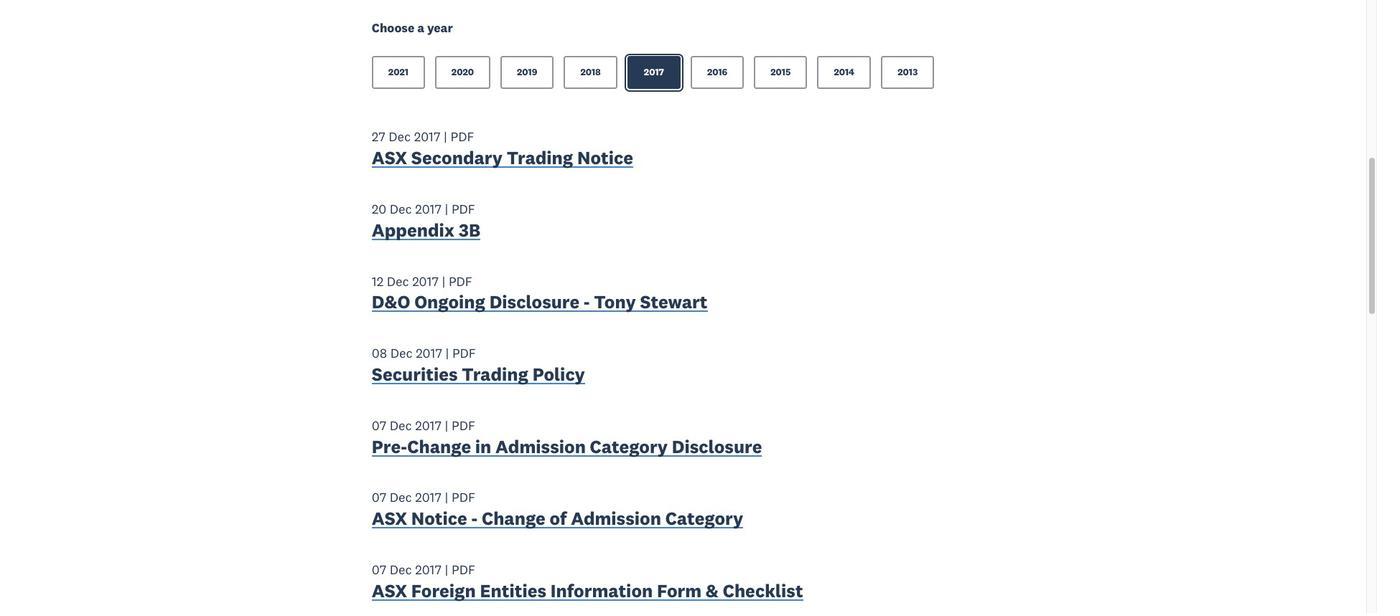 Task type: vqa. For each thing, say whether or not it's contained in the screenshot.
Sustainability At Xero link
no



Task type: locate. For each thing, give the bounding box(es) containing it.
trading inside 08 dec 2017 | pdf securities trading policy
[[462, 363, 528, 386]]

admission right 'of'
[[571, 508, 661, 531]]

07 for pre-change in admission category disclosure
[[372, 418, 386, 434]]

dec right 20
[[390, 201, 412, 218]]

| inside 07 dec 2017 | pdf asx foreign entities information form & checklist
[[445, 562, 448, 579]]

pdf up ongoing
[[449, 273, 472, 290]]

dec up foreign in the left bottom of the page
[[390, 562, 412, 579]]

0 horizontal spatial disclosure
[[489, 291, 580, 314]]

| inside 12 dec 2017 | pdf d&o ongoing disclosure - tony stewart
[[442, 273, 445, 290]]

dec for pre-change in admission category disclosure
[[390, 418, 412, 434]]

| inside 07 dec 2017 | pdf pre-change in admission category disclosure
[[445, 418, 448, 434]]

asx
[[372, 147, 407, 170], [372, 508, 407, 531], [372, 580, 407, 603]]

- inside 07 dec 2017 | pdf asx notice - change of admission category
[[471, 508, 478, 531]]

0 vertical spatial -
[[584, 291, 590, 314]]

1 vertical spatial category
[[665, 508, 743, 531]]

policy
[[532, 363, 585, 386]]

admission
[[495, 436, 586, 459], [571, 508, 661, 531]]

07 for asx notice - change of admission category
[[372, 490, 386, 507]]

pdf inside 27 dec 2017 | pdf asx secondary trading notice
[[451, 129, 474, 145]]

dec for d&o ongoing disclosure - tony stewart
[[387, 273, 409, 290]]

2019 button
[[500, 56, 554, 89]]

07
[[372, 418, 386, 434], [372, 490, 386, 507], [372, 562, 386, 579]]

securities
[[372, 363, 458, 386]]

3 07 from the top
[[372, 562, 386, 579]]

2017 inside 12 dec 2017 | pdf d&o ongoing disclosure - tony stewart
[[412, 273, 439, 290]]

| inside the 20 dec 2017 | pdf appendix 3b
[[445, 201, 448, 218]]

| inside 27 dec 2017 | pdf asx secondary trading notice
[[444, 129, 447, 145]]

-
[[584, 291, 590, 314], [471, 508, 478, 531]]

pdf inside 07 dec 2017 | pdf asx foreign entities information form & checklist
[[452, 562, 475, 579]]

1 asx from the top
[[372, 147, 407, 170]]

dec right 08
[[390, 346, 413, 362]]

secondary
[[411, 147, 503, 170]]

2014 button
[[817, 56, 871, 89]]

| for change
[[445, 418, 448, 434]]

asx inside 27 dec 2017 | pdf asx secondary trading notice
[[372, 147, 407, 170]]

0 horizontal spatial -
[[471, 508, 478, 531]]

pre-
[[372, 436, 407, 459]]

07 inside 07 dec 2017 | pdf asx foreign entities information form & checklist
[[372, 562, 386, 579]]

disclosure
[[489, 291, 580, 314], [672, 436, 762, 459]]

asx for asx notice - change of admission category
[[372, 508, 407, 531]]

notice
[[577, 147, 633, 170], [411, 508, 467, 531]]

dec inside 08 dec 2017 | pdf securities trading policy
[[390, 346, 413, 362]]

dec inside 07 dec 2017 | pdf asx foreign entities information form & checklist
[[390, 562, 412, 579]]

year
[[427, 20, 453, 36]]

appendix
[[372, 219, 455, 242]]

ongoing
[[414, 291, 485, 314]]

1 vertical spatial change
[[482, 508, 545, 531]]

dec right 12 on the top left of the page
[[387, 273, 409, 290]]

27
[[372, 129, 385, 145]]

0 vertical spatial change
[[407, 436, 471, 459]]

1 horizontal spatial disclosure
[[672, 436, 762, 459]]

dec inside 07 dec 2017 | pdf asx notice - change of admission category
[[390, 490, 412, 507]]

2 07 from the top
[[372, 490, 386, 507]]

pdf inside 12 dec 2017 | pdf d&o ongoing disclosure - tony stewart
[[449, 273, 472, 290]]

change
[[407, 436, 471, 459], [482, 508, 545, 531]]

07 dec 2017 | pdf asx foreign entities information form & checklist
[[372, 562, 803, 603]]

pdf down the in on the bottom left
[[452, 490, 475, 507]]

07 for asx foreign entities information form & checklist
[[372, 562, 386, 579]]

dec for asx notice - change of admission category
[[390, 490, 412, 507]]

2017 inside 27 dec 2017 | pdf asx secondary trading notice
[[414, 129, 440, 145]]

27 dec 2017 | pdf asx secondary trading notice
[[372, 129, 633, 170]]

2017 inside the 20 dec 2017 | pdf appendix 3b
[[415, 201, 442, 218]]

dec inside 07 dec 2017 | pdf pre-change in admission category disclosure
[[390, 418, 412, 434]]

2017 inside 07 dec 2017 | pdf pre-change in admission category disclosure
[[415, 418, 442, 434]]

2 vertical spatial asx
[[372, 580, 407, 603]]

pdf for change
[[452, 418, 475, 434]]

pre-change in admission category disclosure link
[[372, 436, 762, 462]]

asx inside 07 dec 2017 | pdf asx foreign entities information form & checklist
[[372, 580, 407, 603]]

entities
[[480, 580, 546, 603]]

pdf inside 08 dec 2017 | pdf securities trading policy
[[452, 346, 476, 362]]

2 vertical spatial 07
[[372, 562, 386, 579]]

change inside 07 dec 2017 | pdf asx notice - change of admission category
[[482, 508, 545, 531]]

dec up pre-
[[390, 418, 412, 434]]

pdf up the secondary
[[451, 129, 474, 145]]

dec right 27
[[389, 129, 411, 145]]

07 dec 2017 | pdf asx notice - change of admission category
[[372, 490, 743, 531]]

pdf
[[451, 129, 474, 145], [452, 201, 475, 218], [449, 273, 472, 290], [452, 346, 476, 362], [452, 418, 475, 434], [452, 490, 475, 507], [452, 562, 475, 579]]

1 vertical spatial trading
[[462, 363, 528, 386]]

07 dec 2017 | pdf pre-change in admission category disclosure
[[372, 418, 762, 459]]

admission inside 07 dec 2017 | pdf asx notice - change of admission category
[[571, 508, 661, 531]]

08
[[372, 346, 387, 362]]

trading
[[507, 147, 573, 170], [462, 363, 528, 386]]

pdf up 3b
[[452, 201, 475, 218]]

08 dec 2017 | pdf securities trading policy
[[372, 346, 585, 386]]

0 horizontal spatial notice
[[411, 508, 467, 531]]

choose
[[372, 20, 414, 36]]

07 inside 07 dec 2017 | pdf asx notice - change of admission category
[[372, 490, 386, 507]]

1 horizontal spatial change
[[482, 508, 545, 531]]

pdf up the in on the bottom left
[[452, 418, 475, 434]]

change left 'of'
[[482, 508, 545, 531]]

admission right the in on the bottom left
[[495, 436, 586, 459]]

1 horizontal spatial -
[[584, 291, 590, 314]]

checklist
[[723, 580, 803, 603]]

0 vertical spatial asx
[[372, 147, 407, 170]]

2017 inside 07 dec 2017 | pdf asx foreign entities information form & checklist
[[415, 562, 442, 579]]

dec for asx foreign entities information form & checklist
[[390, 562, 412, 579]]

07 inside 07 dec 2017 | pdf pre-change in admission category disclosure
[[372, 418, 386, 434]]

0 vertical spatial trading
[[507, 147, 573, 170]]

2017 inside 07 dec 2017 | pdf asx notice - change of admission category
[[415, 490, 442, 507]]

pdf for 3b
[[452, 201, 475, 218]]

2017
[[644, 66, 664, 79], [414, 129, 440, 145], [415, 201, 442, 218], [412, 273, 439, 290], [416, 346, 442, 362], [415, 418, 442, 434], [415, 490, 442, 507], [415, 562, 442, 579]]

1 vertical spatial 07
[[372, 490, 386, 507]]

0 vertical spatial 07
[[372, 418, 386, 434]]

2021
[[388, 66, 408, 79]]

trading inside 27 dec 2017 | pdf asx secondary trading notice
[[507, 147, 573, 170]]

dec
[[389, 129, 411, 145], [390, 201, 412, 218], [387, 273, 409, 290], [390, 346, 413, 362], [390, 418, 412, 434], [390, 490, 412, 507], [390, 562, 412, 579]]

pdf inside 07 dec 2017 | pdf pre-change in admission category disclosure
[[452, 418, 475, 434]]

category
[[590, 436, 668, 459], [665, 508, 743, 531]]

dec inside 12 dec 2017 | pdf d&o ongoing disclosure - tony stewart
[[387, 273, 409, 290]]

1 vertical spatial admission
[[571, 508, 661, 531]]

2 asx from the top
[[372, 508, 407, 531]]

stewart
[[640, 291, 708, 314]]

2013
[[898, 66, 918, 79]]

| inside 07 dec 2017 | pdf asx notice - change of admission category
[[445, 490, 448, 507]]

asx inside 07 dec 2017 | pdf asx notice - change of admission category
[[372, 508, 407, 531]]

pdf for secondary
[[451, 129, 474, 145]]

pdf for ongoing
[[449, 273, 472, 290]]

0 vertical spatial disclosure
[[489, 291, 580, 314]]

dec inside 27 dec 2017 | pdf asx secondary trading notice
[[389, 129, 411, 145]]

1 horizontal spatial notice
[[577, 147, 633, 170]]

2017 button
[[627, 56, 681, 89]]

2017 for appendix 3b
[[415, 201, 442, 218]]

pdf inside the 20 dec 2017 | pdf appendix 3b
[[452, 201, 475, 218]]

pdf for foreign
[[452, 562, 475, 579]]

1 vertical spatial notice
[[411, 508, 467, 531]]

0 vertical spatial admission
[[495, 436, 586, 459]]

change inside 07 dec 2017 | pdf pre-change in admission category disclosure
[[407, 436, 471, 459]]

0 vertical spatial notice
[[577, 147, 633, 170]]

| inside 08 dec 2017 | pdf securities trading policy
[[445, 346, 449, 362]]

pdf inside 07 dec 2017 | pdf asx notice - change of admission category
[[452, 490, 475, 507]]

2014
[[834, 66, 855, 79]]

pdf up foreign in the left bottom of the page
[[452, 562, 475, 579]]

2018
[[580, 66, 601, 79]]

0 vertical spatial category
[[590, 436, 668, 459]]

1 07 from the top
[[372, 418, 386, 434]]

3 asx from the top
[[372, 580, 407, 603]]

2017 inside 08 dec 2017 | pdf securities trading policy
[[416, 346, 442, 362]]

1 vertical spatial asx
[[372, 508, 407, 531]]

1 vertical spatial -
[[471, 508, 478, 531]]

dec down pre-
[[390, 490, 412, 507]]

- inside 12 dec 2017 | pdf d&o ongoing disclosure - tony stewart
[[584, 291, 590, 314]]

|
[[444, 129, 447, 145], [445, 201, 448, 218], [442, 273, 445, 290], [445, 346, 449, 362], [445, 418, 448, 434], [445, 490, 448, 507], [445, 562, 448, 579]]

a
[[417, 20, 424, 36]]

change left the in on the bottom left
[[407, 436, 471, 459]]

dec inside the 20 dec 2017 | pdf appendix 3b
[[390, 201, 412, 218]]

2017 for securities trading policy
[[416, 346, 442, 362]]

in
[[475, 436, 491, 459]]

0 horizontal spatial change
[[407, 436, 471, 459]]

pdf up securities trading policy link
[[452, 346, 476, 362]]

1 vertical spatial disclosure
[[672, 436, 762, 459]]



Task type: describe. For each thing, give the bounding box(es) containing it.
notice inside 27 dec 2017 | pdf asx secondary trading notice
[[577, 147, 633, 170]]

2020
[[452, 66, 474, 79]]

2015 button
[[754, 56, 807, 89]]

pdf for notice
[[452, 490, 475, 507]]

asx notice - change of admission category link
[[372, 508, 743, 534]]

of
[[550, 508, 567, 531]]

d&o ongoing disclosure - tony stewart link
[[372, 291, 708, 317]]

2013 button
[[881, 56, 934, 89]]

| for secondary
[[444, 129, 447, 145]]

| for ongoing
[[442, 273, 445, 290]]

2019
[[517, 66, 537, 79]]

2016 button
[[691, 56, 744, 89]]

2015
[[771, 66, 791, 79]]

| for trading
[[445, 346, 449, 362]]

2021 button
[[372, 56, 425, 89]]

disclosure inside 12 dec 2017 | pdf d&o ongoing disclosure - tony stewart
[[489, 291, 580, 314]]

foreign
[[411, 580, 476, 603]]

d&o
[[372, 291, 410, 314]]

20
[[372, 201, 386, 218]]

choose a year
[[372, 20, 453, 36]]

securities trading policy link
[[372, 363, 585, 390]]

2017 inside button
[[644, 66, 664, 79]]

2017 for asx notice - change of admission category
[[415, 490, 442, 507]]

| for foreign
[[445, 562, 448, 579]]

12 dec 2017 | pdf d&o ongoing disclosure - tony stewart
[[372, 273, 708, 314]]

information
[[551, 580, 653, 603]]

12
[[372, 273, 384, 290]]

asx secondary trading notice link
[[372, 147, 633, 173]]

2017 for pre-change in admission category disclosure
[[415, 418, 442, 434]]

asx for asx secondary trading notice
[[372, 147, 407, 170]]

2020 button
[[435, 56, 490, 89]]

20 dec 2017 | pdf appendix 3b
[[372, 201, 480, 242]]

&
[[706, 580, 719, 603]]

asx for asx foreign entities information form & checklist
[[372, 580, 407, 603]]

3b
[[459, 219, 480, 242]]

form
[[657, 580, 702, 603]]

dec for securities trading policy
[[390, 346, 413, 362]]

disclosure inside 07 dec 2017 | pdf pre-change in admission category disclosure
[[672, 436, 762, 459]]

| for 3b
[[445, 201, 448, 218]]

2017 for d&o ongoing disclosure - tony stewart
[[412, 273, 439, 290]]

tony
[[594, 291, 636, 314]]

category inside 07 dec 2017 | pdf asx notice - change of admission category
[[665, 508, 743, 531]]

appendix 3b link
[[372, 219, 480, 245]]

2018 button
[[564, 56, 617, 89]]

notice inside 07 dec 2017 | pdf asx notice - change of admission category
[[411, 508, 467, 531]]

dec for appendix 3b
[[390, 201, 412, 218]]

2017 for asx secondary trading notice
[[414, 129, 440, 145]]

dec for asx secondary trading notice
[[389, 129, 411, 145]]

category inside 07 dec 2017 | pdf pre-change in admission category disclosure
[[590, 436, 668, 459]]

2016
[[707, 66, 728, 79]]

asx foreign entities information form & checklist link
[[372, 580, 803, 606]]

pdf for trading
[[452, 346, 476, 362]]

| for notice
[[445, 490, 448, 507]]

admission inside 07 dec 2017 | pdf pre-change in admission category disclosure
[[495, 436, 586, 459]]

2017 for asx foreign entities information form & checklist
[[415, 562, 442, 579]]



